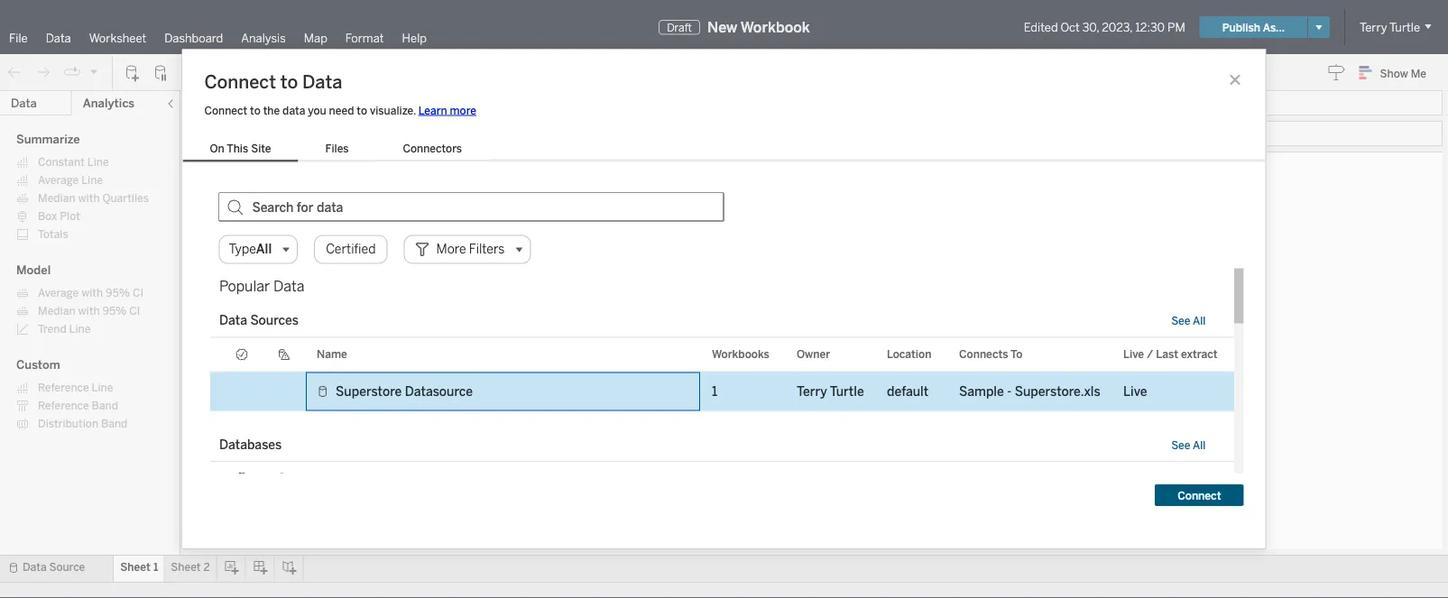 Task type: locate. For each thing, give the bounding box(es) containing it.
sheet 2
[[171, 561, 210, 574]]

data
[[283, 104, 305, 117]]

sheet down 'connectors'
[[359, 161, 409, 186]]

data
[[46, 31, 71, 45], [302, 71, 342, 93], [11, 96, 37, 111], [273, 278, 304, 295], [219, 313, 247, 328], [23, 561, 47, 574]]

data source
[[23, 561, 85, 574]]

new
[[708, 19, 738, 36]]

see all up extract
[[1171, 314, 1206, 327]]

reference band
[[38, 399, 118, 412]]

data up sources
[[273, 278, 304, 295]]

0 vertical spatial average
[[38, 174, 79, 187]]

draft
[[667, 21, 692, 34]]

1 vertical spatial reference
[[38, 399, 89, 412]]

2 reference from the top
[[38, 399, 89, 412]]

1 average from the top
[[38, 174, 79, 187]]

1 vertical spatial see all button
[[1171, 438, 1206, 451]]

1 vertical spatial with
[[81, 287, 103, 300]]

list box
[[183, 139, 489, 162]]

1 horizontal spatial sheet 1
[[359, 161, 423, 186]]

turtle up show me on the right top of page
[[1390, 20, 1421, 34]]

1 down 'connectors'
[[412, 161, 423, 186]]

line up average line
[[87, 156, 109, 169]]

list box containing on this site
[[183, 139, 489, 162]]

0 horizontal spatial replay animation image
[[63, 63, 81, 81]]

see all for data sources
[[1171, 314, 1206, 327]]

all
[[1193, 314, 1206, 327], [1193, 438, 1206, 451]]

0 vertical spatial 95%
[[106, 287, 130, 300]]

0 horizontal spatial 1
[[153, 561, 158, 574]]

1 vertical spatial connect
[[204, 104, 247, 117]]

reference
[[38, 381, 89, 394], [38, 399, 89, 412]]

live for live / last extract
[[1123, 347, 1144, 361]]

1 horizontal spatial to
[[281, 71, 298, 93]]

1 all from the top
[[1193, 314, 1206, 327]]

last
[[1156, 347, 1178, 361]]

dashboard
[[165, 31, 223, 45]]

superstore datasource
[[335, 384, 473, 399]]

1 horizontal spatial terry turtle
[[1360, 20, 1421, 34]]

with
[[78, 192, 100, 205], [81, 287, 103, 300], [78, 305, 100, 318]]

turtle down "owner"
[[830, 384, 864, 399]]

0 vertical spatial see all
[[1171, 314, 1206, 327]]

0 vertical spatial terry
[[1360, 20, 1388, 34]]

median with quartiles
[[38, 192, 149, 205]]

0 vertical spatial median
[[38, 192, 75, 205]]

see up contact
[[1171, 438, 1190, 451]]

1 vertical spatial see all
[[1171, 438, 1206, 451]]

terry turtle down "owner"
[[797, 384, 864, 399]]

connect inside button
[[1178, 489, 1222, 502]]

1 vertical spatial 1
[[712, 384, 717, 399]]

with down average line
[[78, 192, 100, 205]]

reference up distribution
[[38, 399, 89, 412]]

redo image
[[34, 64, 52, 82]]

pause auto updates image
[[153, 64, 171, 82]]

ci down average with 95% ci
[[129, 305, 140, 318]]

help
[[402, 31, 427, 45]]

to right need
[[357, 104, 367, 117]]

0 vertical spatial ci
[[133, 287, 144, 300]]

band down reference band
[[101, 417, 128, 431]]

replay animation image right redo image
[[63, 63, 81, 81]]

0 vertical spatial terry turtle
[[1360, 20, 1421, 34]]

1 reference from the top
[[38, 381, 89, 394]]

custom
[[16, 358, 60, 372]]

see all for databases
[[1171, 438, 1206, 451]]

1 see all button from the top
[[1171, 314, 1206, 327]]

1 vertical spatial terry
[[797, 384, 827, 399]]

0 vertical spatial turtle
[[1390, 20, 1421, 34]]

edited
[[1024, 20, 1058, 34]]

0 vertical spatial band
[[92, 399, 118, 412]]

2 see from the top
[[1171, 438, 1190, 451]]

terry turtle
[[1360, 20, 1421, 34], [797, 384, 864, 399]]

superstore
[[335, 384, 401, 399]]

line
[[87, 156, 109, 169], [81, 174, 103, 187], [69, 323, 91, 336], [92, 381, 113, 394]]

to
[[281, 71, 298, 93], [250, 104, 261, 117], [357, 104, 367, 117]]

data sources
[[219, 313, 298, 328]]

see
[[1171, 314, 1190, 327], [1171, 438, 1190, 451]]

average down model on the top left of the page
[[38, 287, 79, 300]]

row group containing superstore datasource
[[210, 372, 1235, 412]]

all up contact
[[1193, 438, 1206, 451]]

show me
[[1381, 67, 1427, 80]]

0 horizontal spatial sheet 1
[[120, 561, 158, 574]]

0 horizontal spatial terry turtle
[[797, 384, 864, 399]]

connect for connect to the data you need to visualize. learn more
[[204, 104, 247, 117]]

median up trend
[[38, 305, 75, 318]]

live down /
[[1123, 384, 1147, 399]]

all up extract
[[1193, 314, 1206, 327]]

connect
[[204, 71, 276, 93], [204, 104, 247, 117], [1178, 489, 1222, 502]]

publish
[[1223, 21, 1261, 34]]

median
[[38, 192, 75, 205], [38, 305, 75, 318]]

row group
[[210, 372, 1235, 412]]

1 down workbooks
[[712, 384, 717, 399]]

the
[[263, 104, 280, 117]]

datasource
[[405, 384, 473, 399]]

1
[[412, 161, 423, 186], [712, 384, 717, 399], [153, 561, 158, 574]]

1 see from the top
[[1171, 314, 1190, 327]]

to up data
[[281, 71, 298, 93]]

sheet 1 left sheet 2
[[120, 561, 158, 574]]

see all button up extract
[[1171, 314, 1206, 327]]

2 median from the top
[[38, 305, 75, 318]]

line down the median with 95% ci
[[69, 323, 91, 336]]

0 vertical spatial 1
[[412, 161, 423, 186]]

live
[[1123, 347, 1144, 361], [1123, 384, 1147, 399]]

band up distribution band
[[92, 399, 118, 412]]

average line
[[38, 174, 103, 187]]

see all up contact
[[1171, 438, 1206, 451]]

2 horizontal spatial sheet
[[359, 161, 409, 186]]

band for reference band
[[92, 399, 118, 412]]

data left source
[[23, 561, 47, 574]]

0 vertical spatial connect
[[204, 71, 276, 93]]

contact
[[1177, 472, 1218, 485]]

95% up the median with 95% ci
[[106, 287, 130, 300]]

2 vertical spatial with
[[78, 305, 100, 318]]

0 horizontal spatial sheet
[[120, 561, 151, 574]]

publish as...
[[1223, 21, 1285, 34]]

1 left sheet 2
[[153, 561, 158, 574]]

0 vertical spatial see
[[1171, 314, 1190, 327]]

1 vertical spatial sheet 1
[[120, 561, 158, 574]]

0 vertical spatial see all button
[[1171, 314, 1206, 327]]

average for average line
[[38, 174, 79, 187]]

95%
[[106, 287, 130, 300], [102, 305, 127, 318]]

live left /
[[1123, 347, 1144, 361]]

1 horizontal spatial turtle
[[1390, 20, 1421, 34]]

1 vertical spatial all
[[1193, 438, 1206, 451]]

plot
[[60, 210, 80, 223]]

1 vertical spatial band
[[101, 417, 128, 431]]

0 vertical spatial all
[[1193, 314, 1206, 327]]

with up the median with 95% ci
[[81, 287, 103, 300]]

average down constant
[[38, 174, 79, 187]]

sort ascending image
[[338, 64, 357, 82]]

see all button up contact
[[1171, 438, 1206, 451]]

terry inside row group
[[797, 384, 827, 399]]

live / last extract
[[1123, 347, 1218, 361]]

name
[[316, 347, 347, 361]]

all for data sources
[[1193, 314, 1206, 327]]

95% for average with 95% ci
[[106, 287, 130, 300]]

1 vertical spatial ci
[[129, 305, 140, 318]]

1 vertical spatial 95%
[[102, 305, 127, 318]]

sample
[[959, 384, 1004, 399]]

/
[[1147, 347, 1153, 361]]

with down average with 95% ci
[[78, 305, 100, 318]]

median for median with quartiles
[[38, 192, 75, 205]]

1 see all from the top
[[1171, 314, 1206, 327]]

2 live from the top
[[1123, 384, 1147, 399]]

to left the
[[250, 104, 261, 117]]

data down undo image
[[11, 96, 37, 111]]

sheet 1
[[359, 161, 423, 186], [120, 561, 158, 574]]

0 horizontal spatial to
[[250, 104, 261, 117]]

2 horizontal spatial to
[[357, 104, 367, 117]]

on this site
[[210, 142, 271, 155]]

median up box plot
[[38, 192, 75, 205]]

sheet 1 down 'connectors'
[[359, 161, 423, 186]]

1 vertical spatial median
[[38, 305, 75, 318]]

data down popular
[[219, 313, 247, 328]]

box
[[38, 210, 57, 223]]

line for average line
[[81, 174, 103, 187]]

terry turtle up show me button
[[1360, 20, 1421, 34]]

1 live from the top
[[1123, 347, 1144, 361]]

connect down contact
[[1178, 489, 1222, 502]]

turtle
[[1390, 20, 1421, 34], [830, 384, 864, 399]]

1 vertical spatial live
[[1123, 384, 1147, 399]]

data guide image
[[1328, 63, 1346, 81]]

connect up "pages"
[[204, 71, 276, 93]]

2 average from the top
[[38, 287, 79, 300]]

publish as... button
[[1200, 16, 1308, 38]]

sheet
[[359, 161, 409, 186], [120, 561, 151, 574], [171, 561, 201, 574]]

connects
[[959, 347, 1008, 361]]

0 vertical spatial reference
[[38, 381, 89, 394]]

0 vertical spatial with
[[78, 192, 100, 205]]

terry down "owner"
[[797, 384, 827, 399]]

2 see all from the top
[[1171, 438, 1206, 451]]

reference line
[[38, 381, 113, 394]]

source
[[49, 561, 85, 574]]

1 vertical spatial see
[[1171, 438, 1190, 451]]

clear sheet image
[[258, 64, 287, 82]]

ci
[[133, 287, 144, 300], [129, 305, 140, 318]]

ci up the median with 95% ci
[[133, 287, 144, 300]]

row
[[210, 372, 1235, 412]]

1 median from the top
[[38, 192, 75, 205]]

data up you
[[302, 71, 342, 93]]

sheet left sheet 2
[[120, 561, 151, 574]]

reference up reference band
[[38, 381, 89, 394]]

line up median with quartiles
[[81, 174, 103, 187]]

line up reference band
[[92, 381, 113, 394]]

1 vertical spatial average
[[38, 287, 79, 300]]

replay animation image up analytics
[[88, 66, 99, 77]]

grid
[[210, 338, 1235, 428]]

see all button
[[1171, 314, 1206, 327], [1171, 438, 1206, 451]]

0 horizontal spatial terry
[[797, 384, 827, 399]]

connects to
[[959, 347, 1022, 361]]

30,
[[1083, 20, 1100, 34]]

with for median with quartiles
[[78, 192, 100, 205]]

columns
[[374, 96, 419, 109]]

2 horizontal spatial 1
[[712, 384, 717, 399]]

2 see all button from the top
[[1171, 438, 1206, 451]]

terry up the show
[[1360, 20, 1388, 34]]

0 horizontal spatial turtle
[[830, 384, 864, 399]]

replay animation image
[[63, 63, 81, 81], [88, 66, 99, 77]]

2 all from the top
[[1193, 438, 1206, 451]]

0 vertical spatial live
[[1123, 347, 1144, 361]]

summarize
[[16, 132, 80, 147]]

see up live / last extract
[[1171, 314, 1190, 327]]

band
[[92, 399, 118, 412], [101, 417, 128, 431]]

connect up on
[[204, 104, 247, 117]]

12:30
[[1136, 20, 1165, 34]]

distribution band
[[38, 417, 128, 431]]

-
[[1007, 384, 1012, 399]]

1 horizontal spatial replay animation image
[[88, 66, 99, 77]]

see all
[[1171, 314, 1206, 327], [1171, 438, 1206, 451]]

2 vertical spatial connect
[[1178, 489, 1222, 502]]

sheet left the "2"
[[171, 561, 201, 574]]

trend line
[[38, 323, 91, 336]]

95% down average with 95% ci
[[102, 305, 127, 318]]

terry
[[1360, 20, 1388, 34], [797, 384, 827, 399]]

1 vertical spatial terry turtle
[[797, 384, 864, 399]]



Task type: vqa. For each thing, say whether or not it's contained in the screenshot.
Type:
no



Task type: describe. For each thing, give the bounding box(es) containing it.
learn
[[419, 104, 447, 117]]

new data source image
[[124, 64, 142, 82]]

me
[[1411, 67, 1427, 80]]

popular
[[219, 278, 270, 295]]

box plot
[[38, 210, 80, 223]]

undo image
[[5, 64, 23, 82]]

file
[[9, 31, 28, 45]]

marks
[[208, 191, 239, 204]]

totals
[[38, 228, 68, 241]]

live for live
[[1123, 384, 1147, 399]]

edited oct 30, 2023, 12:30 pm
[[1024, 20, 1186, 34]]

workbooks
[[712, 347, 769, 361]]

show me button
[[1352, 59, 1443, 87]]

average for average with 95% ci
[[38, 287, 79, 300]]

2023,
[[1102, 20, 1133, 34]]

to
[[1011, 347, 1022, 361]]

connectors
[[403, 142, 462, 155]]

see for databases
[[1171, 438, 1190, 451]]

see all button for databases
[[1171, 438, 1206, 451]]

all for databases
[[1193, 438, 1206, 451]]

line for trend line
[[69, 323, 91, 336]]

reference for reference band
[[38, 399, 89, 412]]

2 vertical spatial 1
[[153, 561, 158, 574]]

pages
[[208, 97, 238, 110]]

you
[[308, 104, 326, 117]]

need
[[329, 104, 354, 117]]

connect for connect to data
[[204, 71, 276, 93]]

reference for reference line
[[38, 381, 89, 394]]

median for median with 95% ci
[[38, 305, 75, 318]]

oct
[[1061, 20, 1080, 34]]

constant line
[[38, 156, 109, 169]]

1 horizontal spatial terry
[[1360, 20, 1388, 34]]

superstore.xls
[[1015, 384, 1100, 399]]

terry turtle inside row group
[[797, 384, 864, 399]]

worksheet
[[89, 31, 146, 45]]

connect to data
[[204, 71, 342, 93]]

learn more link
[[419, 104, 477, 117]]

see all button for data sources
[[1171, 314, 1206, 327]]

median with 95% ci
[[38, 305, 140, 318]]

this
[[227, 142, 248, 155]]

row containing superstore datasource
[[210, 372, 1235, 412]]

sample - superstore.xls
[[959, 384, 1100, 399]]

as...
[[1263, 21, 1285, 34]]

line for reference line
[[92, 381, 113, 394]]

new worksheet image
[[193, 64, 218, 82]]

visualize.
[[370, 104, 416, 117]]

site
[[251, 142, 271, 155]]

to for data
[[281, 71, 298, 93]]

swap rows and columns image
[[310, 64, 328, 82]]

map
[[304, 31, 328, 45]]

line for constant line
[[87, 156, 109, 169]]

analysis
[[241, 31, 286, 45]]

workbook
[[741, 19, 810, 36]]

trend
[[38, 323, 66, 336]]

with for average with 95% ci
[[81, 287, 103, 300]]

ci for median with 95% ci
[[129, 305, 140, 318]]

location
[[887, 347, 931, 361]]

connect to the data you need to visualize. learn more
[[204, 104, 477, 117]]

2
[[203, 561, 210, 574]]

show
[[1381, 67, 1409, 80]]

owner
[[797, 347, 830, 361]]

analytics
[[83, 96, 135, 111]]

with for median with 95% ci
[[78, 305, 100, 318]]

duplicate image
[[229, 64, 247, 82]]

to for the
[[250, 104, 261, 117]]

certified button
[[314, 235, 388, 264]]

files
[[325, 142, 349, 155]]

sources
[[250, 313, 298, 328]]

quartiles
[[102, 192, 149, 205]]

band for distribution band
[[101, 417, 128, 431]]

collapse image
[[165, 98, 176, 109]]

popular data
[[219, 278, 304, 295]]

connect for connect
[[1178, 489, 1222, 502]]

new workbook
[[708, 19, 810, 36]]

sort descending image
[[367, 64, 385, 82]]

ci for average with 95% ci
[[133, 287, 144, 300]]

databases
[[219, 437, 281, 452]]

95% for median with 95% ci
[[102, 305, 127, 318]]

extract
[[1181, 347, 1218, 361]]

1 inside row group
[[712, 384, 717, 399]]

1 vertical spatial turtle
[[830, 384, 864, 399]]

0 vertical spatial sheet 1
[[359, 161, 423, 186]]

certified
[[326, 242, 376, 257]]

grid containing superstore datasource
[[210, 338, 1235, 428]]

more
[[450, 104, 477, 117]]

connect button
[[1156, 485, 1244, 506]]

constant
[[38, 156, 85, 169]]

average with 95% ci
[[38, 287, 144, 300]]

on
[[210, 142, 224, 155]]

filters
[[208, 144, 240, 157]]

1 horizontal spatial sheet
[[171, 561, 201, 574]]

default
[[887, 384, 928, 399]]

1 horizontal spatial 1
[[412, 161, 423, 186]]

format
[[346, 31, 384, 45]]

see for data sources
[[1171, 314, 1190, 327]]

pm
[[1168, 20, 1186, 34]]

model
[[16, 263, 51, 278]]

data up redo image
[[46, 31, 71, 45]]

distribution
[[38, 417, 98, 431]]



